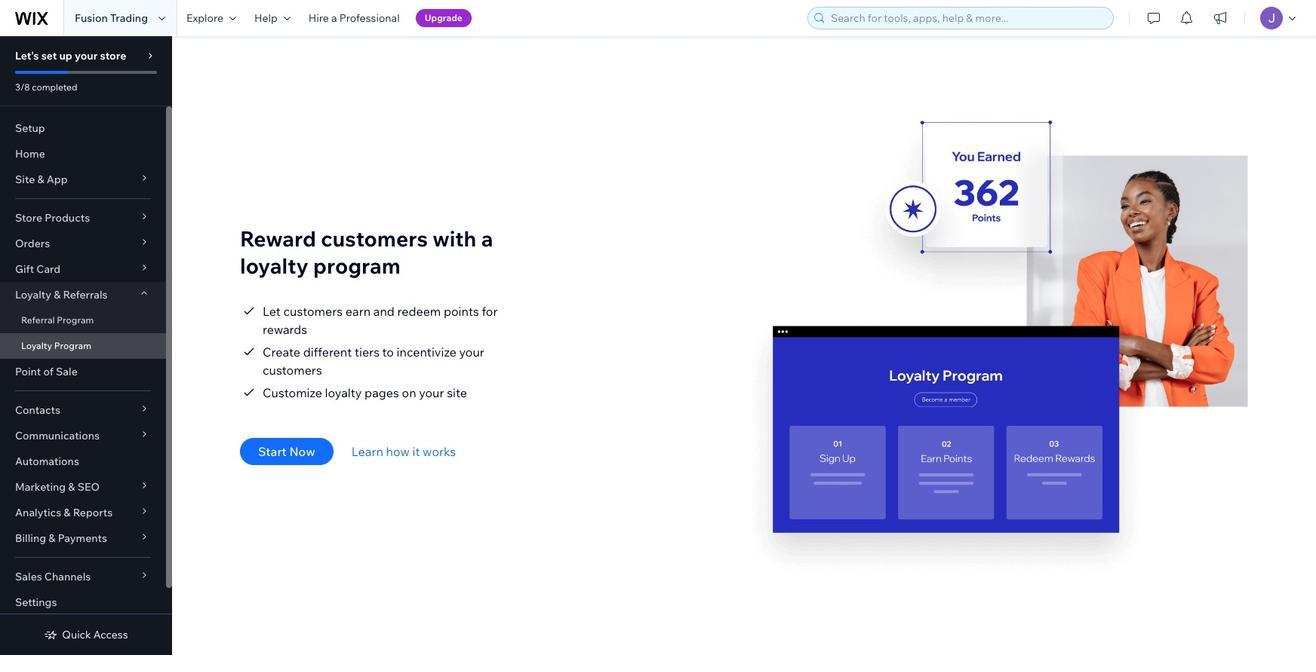 Task type: vqa. For each thing, say whether or not it's contained in the screenshot.
Back button
no



Task type: locate. For each thing, give the bounding box(es) containing it.
1 vertical spatial a
[[481, 226, 493, 252]]

store
[[100, 49, 126, 63]]

a right hire
[[331, 11, 337, 25]]

works
[[423, 445, 456, 460]]

sales channels button
[[0, 565, 166, 590]]

learn how it works
[[352, 445, 456, 460]]

let
[[263, 305, 281, 320]]

point of sale
[[15, 365, 78, 379]]

communications button
[[0, 423, 166, 449]]

2 vertical spatial customers
[[263, 363, 322, 379]]

access
[[93, 629, 128, 642]]

start now button
[[240, 439, 333, 466]]

settings
[[15, 596, 57, 610]]

channels
[[44, 571, 91, 584]]

up
[[59, 49, 72, 63]]

upgrade
[[425, 12, 463, 23]]

& right site
[[37, 173, 44, 186]]

1 horizontal spatial a
[[481, 226, 493, 252]]

your down points
[[459, 345, 484, 360]]

with
[[433, 226, 477, 252]]

0 vertical spatial loyalty
[[240, 253, 308, 280]]

to
[[382, 345, 394, 360]]

a right with
[[481, 226, 493, 252]]

customers for earn
[[283, 305, 343, 320]]

3/8 completed
[[15, 82, 77, 93]]

reward customers with a loyalty program
[[240, 226, 493, 280]]

program for loyalty program
[[54, 340, 91, 352]]

seo
[[78, 481, 100, 494]]

&
[[37, 173, 44, 186], [54, 288, 61, 302], [68, 481, 75, 494], [64, 506, 71, 520], [49, 532, 55, 546]]

1 vertical spatial program
[[54, 340, 91, 352]]

1 vertical spatial customers
[[283, 305, 343, 320]]

automations link
[[0, 449, 166, 475]]

loyalty program
[[21, 340, 91, 352]]

on
[[402, 386, 416, 401]]

products
[[45, 211, 90, 225]]

gift card
[[15, 263, 61, 276]]

orders
[[15, 237, 50, 251]]

point
[[15, 365, 41, 379]]

& up the 'referral program'
[[54, 288, 61, 302]]

loyalty down the reward
[[240, 253, 308, 280]]

1 horizontal spatial your
[[419, 386, 444, 401]]

customers up 'program'
[[321, 226, 428, 252]]

loyalty up 'referral' on the top of the page
[[15, 288, 51, 302]]

1 vertical spatial loyalty
[[21, 340, 52, 352]]

orders button
[[0, 231, 166, 257]]

billing & payments
[[15, 532, 107, 546]]

0 vertical spatial your
[[75, 49, 98, 63]]

2 horizontal spatial your
[[459, 345, 484, 360]]

site
[[15, 173, 35, 186]]

marketing & seo
[[15, 481, 100, 494]]

& left reports
[[64, 506, 71, 520]]

loyalty inside let customers earn and redeem points for rewards create different tiers to incentivize your customers customize loyalty pages on your site
[[325, 386, 362, 401]]

& inside "dropdown button"
[[54, 288, 61, 302]]

loyalty left pages
[[325, 386, 362, 401]]

analytics & reports button
[[0, 500, 166, 526]]

0 vertical spatial program
[[57, 315, 94, 326]]

0 vertical spatial customers
[[321, 226, 428, 252]]

completed
[[32, 82, 77, 93]]

your right on
[[419, 386, 444, 401]]

learn how it works link
[[352, 443, 456, 462]]

help button
[[245, 0, 300, 36]]

0 vertical spatial loyalty
[[15, 288, 51, 302]]

customers down 'create'
[[263, 363, 322, 379]]

upgrade button
[[416, 9, 472, 27]]

0 horizontal spatial loyalty
[[240, 253, 308, 280]]

& left seo at the bottom left
[[68, 481, 75, 494]]

program down loyalty & referrals "dropdown button"
[[57, 315, 94, 326]]

a inside reward customers with a loyalty program
[[481, 226, 493, 252]]

a inside "link"
[[331, 11, 337, 25]]

now
[[289, 445, 315, 460]]

0 horizontal spatial a
[[331, 11, 337, 25]]

how
[[386, 445, 410, 460]]

contacts
[[15, 404, 60, 417]]

customers
[[321, 226, 428, 252], [283, 305, 343, 320], [263, 363, 322, 379]]

explore
[[186, 11, 223, 25]]

program for referral program
[[57, 315, 94, 326]]

marketing & seo button
[[0, 475, 166, 500]]

billing
[[15, 532, 46, 546]]

1 horizontal spatial loyalty
[[325, 386, 362, 401]]

start
[[258, 445, 287, 460]]

site
[[447, 386, 467, 401]]

& inside dropdown button
[[68, 481, 75, 494]]

analytics
[[15, 506, 61, 520]]

& for billing
[[49, 532, 55, 546]]

hire a professional link
[[300, 0, 409, 36]]

sale
[[56, 365, 78, 379]]

reward
[[240, 226, 316, 252]]

0 horizontal spatial your
[[75, 49, 98, 63]]

0 vertical spatial a
[[331, 11, 337, 25]]

program up sale
[[54, 340, 91, 352]]

loyalty program link
[[0, 334, 166, 359]]

it
[[412, 445, 420, 460]]

fusion trading
[[75, 11, 148, 25]]

setup link
[[0, 115, 166, 141]]

loyalty & referrals button
[[0, 282, 166, 308]]

let's
[[15, 49, 39, 63]]

loyalty inside "dropdown button"
[[15, 288, 51, 302]]

let's set up your store
[[15, 49, 126, 63]]

customers inside reward customers with a loyalty program
[[321, 226, 428, 252]]

1 vertical spatial your
[[459, 345, 484, 360]]

professional
[[340, 11, 400, 25]]

& right billing on the bottom left
[[49, 532, 55, 546]]

your right up
[[75, 49, 98, 63]]

loyalty for loyalty program
[[21, 340, 52, 352]]

quick access
[[62, 629, 128, 642]]

1 vertical spatial loyalty
[[325, 386, 362, 401]]

3/8
[[15, 82, 30, 93]]

loyalty down 'referral' on the top of the page
[[21, 340, 52, 352]]

customers up rewards
[[283, 305, 343, 320]]

store products button
[[0, 205, 166, 231]]

quick
[[62, 629, 91, 642]]



Task type: describe. For each thing, give the bounding box(es) containing it.
automations
[[15, 455, 79, 469]]

start now
[[258, 445, 315, 460]]

earn
[[346, 305, 371, 320]]

store
[[15, 211, 42, 225]]

different
[[303, 345, 352, 360]]

home
[[15, 147, 45, 161]]

for
[[482, 305, 498, 320]]

& for marketing
[[68, 481, 75, 494]]

customers for with
[[321, 226, 428, 252]]

billing & payments button
[[0, 526, 166, 552]]

reports
[[73, 506, 113, 520]]

let customers earn and redeem points for rewards create different tiers to incentivize your customers customize loyalty pages on your site
[[263, 305, 498, 401]]

your inside sidebar element
[[75, 49, 98, 63]]

pages
[[365, 386, 399, 401]]

tiers
[[355, 345, 380, 360]]

sales channels
[[15, 571, 91, 584]]

referral
[[21, 315, 55, 326]]

site & app
[[15, 173, 68, 186]]

referrals
[[63, 288, 108, 302]]

gift card button
[[0, 257, 166, 282]]

store products
[[15, 211, 90, 225]]

fusion
[[75, 11, 108, 25]]

point of sale link
[[0, 359, 166, 385]]

card
[[36, 263, 61, 276]]

incentivize
[[397, 345, 457, 360]]

redeem
[[397, 305, 441, 320]]

create
[[263, 345, 300, 360]]

settings link
[[0, 590, 166, 616]]

marketing
[[15, 481, 66, 494]]

gift
[[15, 263, 34, 276]]

communications
[[15, 429, 100, 443]]

hire a professional
[[309, 11, 400, 25]]

customize
[[263, 386, 322, 401]]

referral program
[[21, 315, 94, 326]]

hire
[[309, 11, 329, 25]]

home link
[[0, 141, 166, 167]]

set
[[41, 49, 57, 63]]

& for site
[[37, 173, 44, 186]]

setup
[[15, 122, 45, 135]]

of
[[43, 365, 54, 379]]

quick access button
[[44, 629, 128, 642]]

sales
[[15, 571, 42, 584]]

loyalty inside reward customers with a loyalty program
[[240, 253, 308, 280]]

Search for tools, apps, help & more... field
[[826, 8, 1109, 29]]

app
[[47, 173, 68, 186]]

help
[[254, 11, 278, 25]]

sidebar element
[[0, 36, 172, 656]]

payments
[[58, 532, 107, 546]]

loyalty & referrals
[[15, 288, 108, 302]]

referral program link
[[0, 308, 166, 334]]

2 vertical spatial your
[[419, 386, 444, 401]]

& for analytics
[[64, 506, 71, 520]]

program
[[313, 253, 401, 280]]

analytics & reports
[[15, 506, 113, 520]]

contacts button
[[0, 398, 166, 423]]

trading
[[110, 11, 148, 25]]

loyalty for loyalty & referrals
[[15, 288, 51, 302]]

& for loyalty
[[54, 288, 61, 302]]

points
[[444, 305, 479, 320]]

site & app button
[[0, 167, 166, 192]]

learn
[[352, 445, 383, 460]]

rewards
[[263, 323, 307, 338]]



